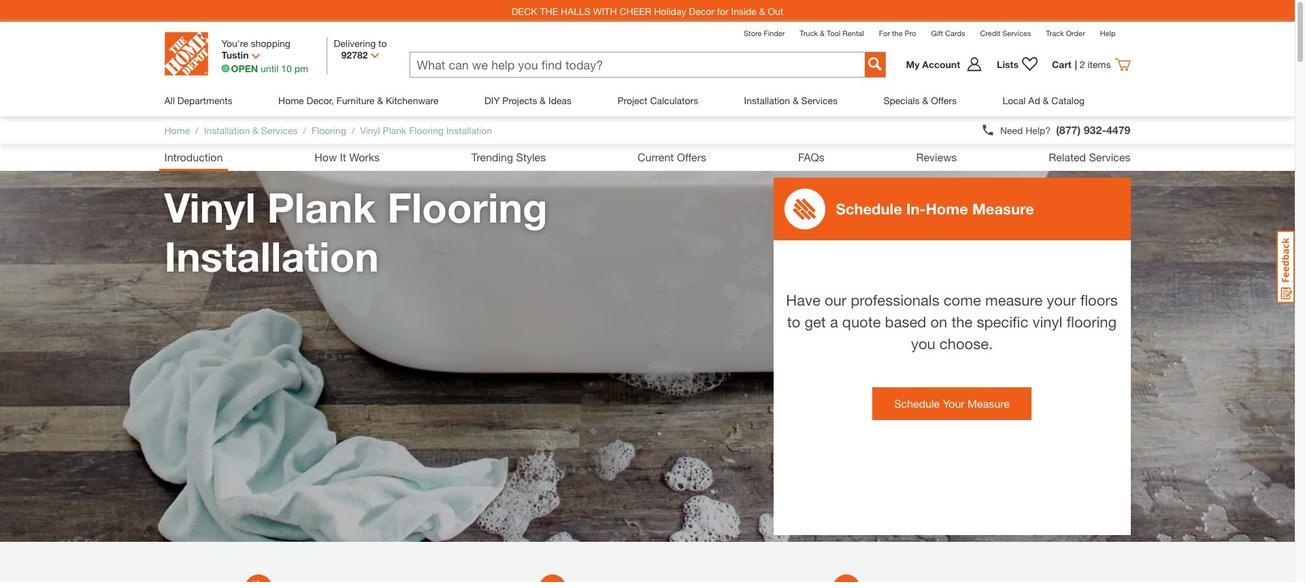 Task type: vqa. For each thing, say whether or not it's contained in the screenshot.
(Seat),
no



Task type: describe. For each thing, give the bounding box(es) containing it.
finder
[[764, 29, 785, 37]]

specials
[[884, 95, 920, 106]]

2 items
[[1080, 59, 1111, 70]]

& left out
[[760, 5, 766, 17]]

0 vertical spatial plank
[[383, 124, 407, 136]]

0 vertical spatial to
[[379, 37, 387, 49]]

in-
[[907, 200, 926, 218]]

gift cards link
[[932, 29, 966, 37]]

decor,
[[307, 95, 334, 106]]

track order link
[[1047, 29, 1086, 37]]

& right ad
[[1043, 95, 1049, 106]]

delivering to
[[334, 37, 387, 49]]

furniture
[[337, 95, 375, 106]]

home decor, furniture & kitchenware link
[[278, 84, 439, 116]]

pro
[[905, 29, 917, 37]]

floors
[[1081, 291, 1118, 309]]

you're shopping
[[222, 37, 291, 49]]

2 vertical spatial home
[[926, 200, 969, 218]]

order
[[1067, 29, 1086, 37]]

diy projects & ideas link
[[485, 84, 572, 116]]

cart
[[1052, 59, 1072, 70]]

current
[[638, 150, 674, 163]]

my
[[906, 59, 920, 70]]

gift cards
[[932, 29, 966, 37]]

flooring inside the vinyl plank flooring installation
[[388, 183, 548, 231]]

for
[[717, 5, 729, 17]]

need help? (877) 932-4479
[[1001, 123, 1131, 136]]

works
[[349, 150, 380, 163]]

diy projects & ideas
[[485, 95, 572, 106]]

my account
[[906, 59, 961, 70]]

kitchenware
[[386, 95, 439, 106]]

departments
[[177, 95, 233, 106]]

home for home / installation & services / flooring / vinyl plank flooring installation
[[164, 124, 190, 136]]

for
[[879, 29, 890, 37]]

feedback link image
[[1277, 230, 1296, 304]]

cards
[[946, 29, 966, 37]]

styles
[[516, 150, 546, 163]]

choose.
[[940, 335, 993, 353]]

the home depot logo link
[[164, 32, 208, 78]]

truck & tool rental
[[800, 29, 864, 37]]

specials & offers link
[[884, 84, 957, 116]]

help?
[[1026, 124, 1051, 136]]

calculators
[[650, 95, 699, 106]]

how
[[315, 150, 337, 163]]

ideas
[[549, 95, 572, 106]]

vinyl
[[1033, 313, 1063, 331]]

home / installation & services / flooring / vinyl plank flooring installation
[[164, 124, 492, 136]]

home for home decor, furniture & kitchenware
[[278, 95, 304, 106]]

lists
[[997, 59, 1019, 70]]

932-
[[1084, 123, 1107, 136]]

reviews
[[917, 150, 957, 163]]

items
[[1088, 59, 1111, 70]]

& up faqs
[[793, 95, 799, 106]]

delivering
[[334, 37, 376, 49]]

open
[[231, 63, 258, 74]]

specific
[[977, 313, 1029, 331]]

based
[[885, 313, 927, 331]]

0 horizontal spatial offers
[[677, 150, 707, 163]]

10
[[281, 63, 292, 74]]

& down open
[[253, 124, 259, 136]]

rental
[[843, 29, 864, 37]]

have
[[787, 291, 821, 309]]

deck the halls with cheer holiday decor for inside & out link
[[512, 5, 784, 17]]

help link
[[1101, 29, 1116, 37]]

& left ideas
[[540, 95, 546, 106]]

(877)
[[1057, 123, 1081, 136]]

installation inside the vinyl plank flooring installation
[[164, 232, 379, 280]]

all departments link
[[164, 84, 233, 116]]

help
[[1101, 29, 1116, 37]]

store
[[744, 29, 762, 37]]

halls
[[561, 5, 591, 17]]

credit
[[981, 29, 1001, 37]]

1 horizontal spatial vinyl
[[360, 124, 380, 136]]

vinyl plank flooring installation
[[164, 183, 548, 280]]

credit services link
[[981, 29, 1032, 37]]

lists link
[[991, 56, 1046, 73]]

quote
[[843, 313, 881, 331]]



Task type: locate. For each thing, give the bounding box(es) containing it.
0 horizontal spatial home
[[164, 124, 190, 136]]

how it works
[[315, 150, 380, 163]]

2 horizontal spatial home
[[926, 200, 969, 218]]

all
[[164, 95, 175, 106]]

schedule
[[836, 200, 903, 218], [895, 397, 940, 410]]

a
[[830, 313, 839, 331]]

0 vertical spatial vinyl
[[360, 124, 380, 136]]

have our professionals come measure your floors to get a quote based on the specific vinyl flooring you choose.
[[787, 291, 1118, 353]]

& left tool
[[820, 29, 825, 37]]

1 / from the left
[[195, 124, 199, 136]]

1 vertical spatial installation & services link
[[204, 124, 298, 136]]

services left flooring link
[[261, 124, 298, 136]]

flooring down the trending
[[388, 183, 548, 231]]

services up faqs
[[802, 95, 838, 106]]

tool
[[827, 29, 841, 37]]

flooring up how
[[312, 124, 346, 136]]

1 horizontal spatial home
[[278, 95, 304, 106]]

services
[[1003, 29, 1032, 37], [802, 95, 838, 106], [261, 124, 298, 136], [1090, 150, 1131, 163]]

home down all
[[164, 124, 190, 136]]

professionals
[[851, 291, 940, 309]]

vinyl inside the vinyl plank flooring installation
[[164, 183, 256, 231]]

vinyl plank flooring installation link
[[360, 124, 492, 136]]

local ad & catalog
[[1003, 95, 1085, 106]]

/ right home link
[[195, 124, 199, 136]]

account
[[923, 59, 961, 70]]

2 horizontal spatial /
[[352, 124, 355, 136]]

inside
[[732, 5, 757, 17]]

submit search image
[[868, 57, 882, 71]]

trending styles
[[472, 150, 546, 163]]

offers down account
[[931, 95, 957, 106]]

& right specials at the right of page
[[923, 95, 929, 106]]

flooring link
[[312, 124, 346, 136]]

0 vertical spatial installation & services link
[[744, 84, 838, 116]]

/ left flooring link
[[303, 124, 306, 136]]

1 horizontal spatial offers
[[931, 95, 957, 106]]

1 horizontal spatial plank
[[383, 124, 407, 136]]

tustin
[[222, 49, 249, 61]]

plank inside the vinyl plank flooring installation
[[267, 183, 376, 231]]

&
[[760, 5, 766, 17], [820, 29, 825, 37], [377, 95, 383, 106], [540, 95, 546, 106], [793, 95, 799, 106], [923, 95, 929, 106], [1043, 95, 1049, 106], [253, 124, 259, 136]]

faqs
[[798, 150, 825, 163]]

& right the furniture
[[377, 95, 383, 106]]

measure
[[973, 200, 1035, 218], [968, 397, 1010, 410]]

None text field
[[410, 52, 865, 77]]

1 horizontal spatial /
[[303, 124, 306, 136]]

to inside have our professionals come measure your floors to get a quote based on the specific vinyl flooring you choose.
[[787, 313, 801, 331]]

you
[[911, 335, 936, 353]]

the
[[893, 29, 903, 37], [952, 313, 973, 331]]

0 horizontal spatial vinyl
[[164, 183, 256, 231]]

trending
[[472, 150, 513, 163]]

your
[[943, 397, 965, 410]]

services down 4479 on the top of page
[[1090, 150, 1131, 163]]

schedule left your
[[895, 397, 940, 410]]

installation & services link up faqs
[[744, 84, 838, 116]]

credit services
[[981, 29, 1032, 37]]

home
[[278, 95, 304, 106], [164, 124, 190, 136], [926, 200, 969, 218]]

track order
[[1047, 29, 1086, 37]]

0 horizontal spatial to
[[379, 37, 387, 49]]

project calculators
[[618, 95, 699, 106]]

you're
[[222, 37, 248, 49]]

1 vertical spatial schedule
[[895, 397, 940, 410]]

all departments
[[164, 95, 233, 106]]

schedule your measure
[[895, 397, 1010, 410]]

home decor, furniture & kitchenware
[[278, 95, 439, 106]]

truck
[[800, 29, 818, 37]]

0 horizontal spatial /
[[195, 124, 199, 136]]

it
[[340, 150, 346, 163]]

1 horizontal spatial the
[[952, 313, 973, 331]]

1 vertical spatial the
[[952, 313, 973, 331]]

projects
[[503, 95, 537, 106]]

0 vertical spatial the
[[893, 29, 903, 37]]

0 horizontal spatial plank
[[267, 183, 376, 231]]

None text field
[[410, 52, 865, 77]]

vinyl up works
[[360, 124, 380, 136]]

flooring
[[312, 124, 346, 136], [409, 124, 444, 136], [388, 183, 548, 231]]

on
[[931, 313, 948, 331]]

0 vertical spatial measure
[[973, 200, 1035, 218]]

schedule for schedule your measure
[[895, 397, 940, 410]]

2 / from the left
[[303, 124, 306, 136]]

schedule inside button
[[895, 397, 940, 410]]

schedule your measure button
[[873, 387, 1032, 420]]

the
[[540, 5, 558, 17]]

offers right current
[[677, 150, 707, 163]]

home down reviews
[[926, 200, 969, 218]]

deck the halls with cheer holiday decor for inside & out
[[512, 5, 784, 17]]

current offers
[[638, 150, 707, 163]]

pm
[[295, 63, 308, 74]]

need
[[1001, 124, 1023, 136]]

measure inside button
[[968, 397, 1010, 410]]

services right credit
[[1003, 29, 1032, 37]]

1 vertical spatial plank
[[267, 183, 376, 231]]

1 vertical spatial vinyl
[[164, 183, 256, 231]]

0 vertical spatial schedule
[[836, 200, 903, 218]]

/ right flooring link
[[352, 124, 355, 136]]

come
[[944, 291, 982, 309]]

flooring
[[1067, 313, 1117, 331]]

measure
[[986, 291, 1043, 309]]

the inside have our professionals come measure your floors to get a quote based on the specific vinyl flooring you choose.
[[952, 313, 973, 331]]

holiday
[[654, 5, 687, 17]]

deck
[[512, 5, 538, 17]]

home left decor,
[[278, 95, 304, 106]]

1 horizontal spatial to
[[787, 313, 801, 331]]

catalog
[[1052, 95, 1085, 106]]

related services
[[1049, 150, 1131, 163]]

store finder
[[744, 29, 785, 37]]

to left get
[[787, 313, 801, 331]]

my account link
[[906, 56, 991, 73]]

home link
[[164, 124, 190, 136]]

the down come
[[952, 313, 973, 331]]

for the pro
[[879, 29, 917, 37]]

truck & tool rental link
[[800, 29, 864, 37]]

introduction
[[164, 150, 223, 163]]

plank
[[383, 124, 407, 136], [267, 183, 376, 231]]

project calculators link
[[618, 84, 699, 116]]

store finder link
[[744, 29, 785, 37]]

ad
[[1029, 95, 1041, 106]]

schedule in-home measure
[[836, 200, 1035, 218]]

0 horizontal spatial installation & services link
[[204, 124, 298, 136]]

schedule for schedule in-home measure
[[836, 200, 903, 218]]

flooring down kitchenware
[[409, 124, 444, 136]]

schedule left in-
[[836, 200, 903, 218]]

to right delivering
[[379, 37, 387, 49]]

cheer
[[620, 5, 652, 17]]

the right for
[[893, 29, 903, 37]]

1 vertical spatial measure
[[968, 397, 1010, 410]]

plank down how
[[267, 183, 376, 231]]

our
[[825, 291, 847, 309]]

92782
[[341, 49, 368, 61]]

1 vertical spatial to
[[787, 313, 801, 331]]

related
[[1049, 150, 1087, 163]]

installation & services
[[744, 95, 838, 106]]

plank down kitchenware
[[383, 124, 407, 136]]

decor
[[689, 5, 715, 17]]

the home depot image
[[164, 32, 208, 76]]

0 vertical spatial home
[[278, 95, 304, 106]]

vinyl down introduction
[[164, 183, 256, 231]]

shopping
[[251, 37, 291, 49]]

diy
[[485, 95, 500, 106]]

3 / from the left
[[352, 124, 355, 136]]

1 horizontal spatial installation & services link
[[744, 84, 838, 116]]

1 vertical spatial home
[[164, 124, 190, 136]]

project
[[618, 95, 648, 106]]

1 vertical spatial offers
[[677, 150, 707, 163]]

installation & services link down departments
[[204, 124, 298, 136]]

local
[[1003, 95, 1026, 106]]

0 vertical spatial offers
[[931, 95, 957, 106]]

0 horizontal spatial the
[[893, 29, 903, 37]]



